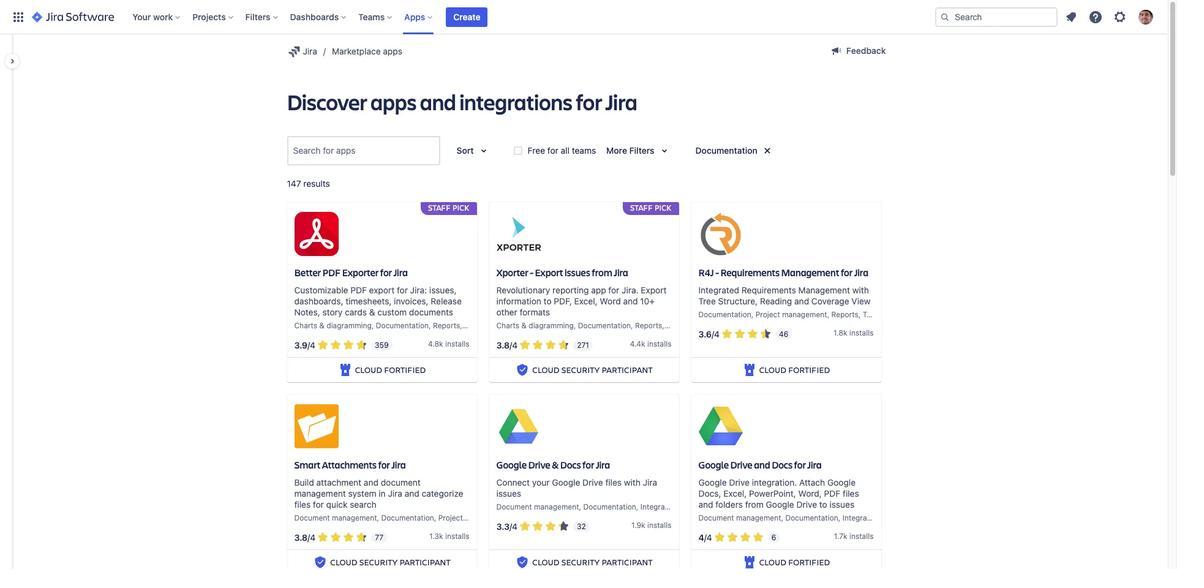 Task type: vqa. For each thing, say whether or not it's contained in the screenshot.


Task type: locate. For each thing, give the bounding box(es) containing it.
1 vertical spatial qa
[[701, 321, 712, 330]]

reports up the 4.4k install s
[[636, 321, 663, 330]]

pdf
[[323, 266, 341, 279], [351, 285, 367, 296], [825, 488, 841, 499]]

with up 1.9k
[[624, 477, 641, 488]]

3.8 down the 'build'
[[294, 532, 308, 543]]

cloud fortified down 6
[[760, 556, 831, 568]]

cloud down 359
[[355, 364, 382, 376]]

0 horizontal spatial with
[[624, 477, 641, 488]]

drive
[[529, 459, 551, 471], [731, 459, 753, 471], [583, 477, 603, 488], [730, 477, 750, 488], [797, 500, 818, 510]]

1 vertical spatial project
[[439, 514, 463, 523]]

fortified for google drive and docs for jira
[[789, 556, 831, 568]]

0 horizontal spatial filters
[[246, 11, 271, 22]]

excel, inside revolutionary reporting app for jira. export information to pdf, excel, word and 10+ other formats charts & diagramming , documentation , reports , testing & qa
[[575, 296, 598, 307]]

cloud fortified app badge image
[[338, 363, 353, 378], [743, 363, 757, 378], [743, 555, 757, 569]]

0 vertical spatial testing
[[863, 310, 889, 319]]

/ down tracking
[[510, 340, 513, 350]]

s for google drive and docs for jira
[[870, 532, 874, 541]]

77
[[375, 533, 384, 542]]

management inside integrated requirements management with tree structure, reading and coverage view documentation , project management , reports , testing & qa
[[799, 285, 851, 296]]

diagramming inside customizable pdf export for jira: issues, dashboards, timesheets, invoices, release notes, story cards & custom documents charts & diagramming , documentation , reports , time tracking
[[327, 321, 372, 330]]

document inside connect your google drive files with jira issues document management , documentation , integrations
[[497, 503, 532, 512]]

0 horizontal spatial to
[[544, 296, 552, 307]]

and inside revolutionary reporting app for jira. export information to pdf, excel, word and 10+ other formats charts & diagramming , documentation , reports , testing & qa
[[624, 296, 638, 307]]

1 horizontal spatial qa
[[898, 310, 908, 319]]

1 horizontal spatial staff pick
[[631, 202, 672, 214]]

0 horizontal spatial staff pick
[[428, 202, 470, 214]]

3.8 down tracking
[[497, 340, 510, 350]]

/ for better pdf exporter for jira
[[308, 340, 310, 350]]

1 vertical spatial to
[[820, 500, 828, 510]]

install right 1.8k
[[850, 329, 870, 338]]

for up invoices, in the bottom of the page
[[397, 285, 408, 296]]

1 vertical spatial testing
[[667, 321, 692, 330]]

0 horizontal spatial 3.8
[[294, 532, 308, 543]]

3.8 / 4 down tracking
[[497, 340, 518, 350]]

docs
[[561, 459, 581, 471], [772, 459, 793, 471]]

0 vertical spatial integrations
[[641, 503, 682, 512]]

document inside build attachment and document management system in jira and categorize files for quick search document management , documentation , project management
[[294, 514, 330, 523]]

free
[[528, 145, 545, 156]]

2 pick from the left
[[655, 202, 672, 214]]

to down word,
[[820, 500, 828, 510]]

1 horizontal spatial project
[[756, 310, 781, 319]]

google drive integration. attach google docs, excel, powerpoint, word, pdf files and folders from google drive to issues document management , documentation , integrations
[[699, 477, 884, 523]]

install right 1.9k
[[648, 521, 668, 530]]

0 horizontal spatial integrations
[[641, 503, 682, 512]]

documentation inside connect your google drive files with jira issues document management , documentation , integrations
[[584, 503, 637, 512]]

, up 32
[[579, 503, 582, 512]]

apps
[[405, 11, 426, 22]]

cloud
[[533, 364, 560, 376], [331, 556, 358, 568], [533, 556, 560, 568]]

0 vertical spatial filters
[[246, 11, 271, 22]]

0 vertical spatial excel,
[[575, 296, 598, 307]]

, up 77 in the left bottom of the page
[[377, 514, 379, 523]]

0 horizontal spatial document
[[294, 514, 330, 523]]

6
[[772, 533, 777, 542]]

document down quick
[[294, 514, 330, 523]]

0 horizontal spatial project
[[439, 514, 463, 523]]

diagramming down formats
[[529, 321, 574, 330]]

drive for google drive and docs for jira
[[731, 459, 753, 471]]

1 horizontal spatial diagramming
[[529, 321, 574, 330]]

/ down the 'build'
[[308, 532, 310, 543]]

/ down the connect
[[510, 521, 512, 532]]

export up reporting on the bottom of page
[[535, 266, 563, 279]]

1 horizontal spatial charts
[[497, 321, 520, 330]]

powerpoint,
[[750, 488, 797, 499]]

2 docs from the left
[[772, 459, 793, 471]]

install right 1.7k on the right of page
[[850, 532, 870, 541]]

install for better pdf exporter for jira
[[446, 340, 466, 349]]

1 vertical spatial pdf
[[351, 285, 367, 296]]

excel, inside google drive integration. attach google docs, excel, powerpoint, word, pdf files and folders from google drive to issues document management , documentation , integrations
[[724, 488, 747, 499]]

pick for xporter - export issues from jira
[[655, 202, 672, 214]]

requirements
[[721, 266, 780, 279], [742, 285, 797, 296]]

1 horizontal spatial filters
[[630, 145, 655, 156]]

s for better pdf exporter for jira
[[466, 340, 470, 349]]

documentation down word,
[[786, 514, 839, 523]]

1 horizontal spatial staff
[[631, 202, 653, 214]]

2 staff from the left
[[631, 202, 653, 214]]

0 horizontal spatial docs
[[561, 459, 581, 471]]

project up 1.3k install s
[[439, 514, 463, 523]]

staff pick down more filters
[[631, 202, 672, 214]]

with up view
[[853, 285, 870, 296]]

files inside build attachment and document management system in jira and categorize files for quick search document management , documentation , project management
[[294, 500, 311, 510]]

0 horizontal spatial excel,
[[575, 296, 598, 307]]

google drive & docs for jira
[[497, 459, 611, 471]]

jira down document
[[388, 488, 403, 499]]

1 horizontal spatial testing
[[863, 310, 889, 319]]

jira inside connect your google drive files with jira issues document management , documentation , integrations
[[643, 477, 658, 488]]

qa inside integrated requirements management with tree structure, reading and coverage view documentation , project management , reports , testing & qa
[[898, 310, 908, 319]]

apps for discover
[[371, 87, 417, 116]]

install
[[850, 329, 870, 338], [446, 340, 466, 349], [648, 340, 668, 349], [648, 521, 668, 530], [446, 532, 466, 541], [850, 532, 870, 541]]

s for r4j - requirements management for jira
[[870, 329, 874, 338]]

0 horizontal spatial diagramming
[[327, 321, 372, 330]]

dashboards,
[[294, 296, 344, 307]]

- for r4j
[[716, 266, 719, 279]]

0 horizontal spatial export
[[535, 266, 563, 279]]

drive up integration.
[[731, 459, 753, 471]]

jira software image
[[32, 9, 114, 24], [32, 9, 114, 24]]

marketplace apps
[[332, 46, 403, 56]]

staff for xporter - export issues from jira
[[631, 202, 653, 214]]

results
[[304, 178, 330, 189]]

1 horizontal spatial 3.8 / 4
[[497, 340, 518, 350]]

issues inside google drive integration. attach google docs, excel, powerpoint, word, pdf files and folders from google drive to issues document management , documentation , integrations
[[830, 500, 855, 510]]

1 vertical spatial integrations
[[843, 514, 884, 523]]

timesheets,
[[346, 296, 392, 307]]

participant
[[602, 364, 653, 376], [400, 556, 451, 568], [602, 556, 653, 568]]

documentation inside revolutionary reporting app for jira. export information to pdf, excel, word and 10+ other formats charts & diagramming , documentation , reports , testing & qa
[[578, 321, 631, 330]]

documentation down word at the right bottom
[[578, 321, 631, 330]]

folders
[[716, 500, 743, 510]]

1 horizontal spatial with
[[853, 285, 870, 296]]

3.9
[[294, 340, 308, 350]]

0 vertical spatial issues
[[565, 266, 591, 279]]

staff pick for xporter - export issues from jira
[[631, 202, 672, 214]]

1 horizontal spatial pick
[[655, 202, 672, 214]]

project inside integrated requirements management with tree structure, reading and coverage view documentation , project management , reports , testing & qa
[[756, 310, 781, 319]]

cloud security participant down 271
[[533, 364, 653, 376]]

management
[[782, 266, 840, 279], [799, 285, 851, 296]]

46
[[780, 330, 789, 339]]

2 vertical spatial files
[[294, 500, 311, 510]]

2 horizontal spatial reports
[[832, 310, 859, 319]]

document
[[497, 503, 532, 512], [294, 514, 330, 523], [699, 514, 735, 523]]

cloud security participant down 77 in the left bottom of the page
[[331, 556, 451, 568]]

3.8 for smart
[[294, 532, 308, 543]]

create
[[454, 11, 481, 22]]

your
[[133, 11, 151, 22]]

0 horizontal spatial files
[[294, 500, 311, 510]]

, left the time
[[460, 321, 463, 330]]

1 horizontal spatial from
[[746, 500, 764, 510]]

1 vertical spatial filters
[[630, 145, 655, 156]]

reports up 4.8k install s on the bottom left
[[433, 321, 460, 330]]

1 vertical spatial requirements
[[742, 285, 797, 296]]

1 - from the left
[[530, 266, 534, 279]]

1 horizontal spatial to
[[820, 500, 828, 510]]

marketplace
[[332, 46, 381, 56]]

1 vertical spatial files
[[843, 488, 860, 499]]

1.7k install s
[[835, 532, 874, 541]]

1 charts from the left
[[294, 321, 317, 330]]

-
[[530, 266, 534, 279], [716, 266, 719, 279]]

, down coverage
[[828, 310, 830, 319]]

google drive & docs for jira image
[[497, 405, 541, 449]]

filters button
[[242, 7, 283, 27]]

document inside google drive integration. attach google docs, excel, powerpoint, word, pdf files and folders from google drive to issues document management , documentation , integrations
[[699, 514, 735, 523]]

staff
[[428, 202, 451, 214], [631, 202, 653, 214]]

connect
[[497, 477, 530, 488]]

0 vertical spatial with
[[853, 285, 870, 296]]

invoices,
[[394, 296, 429, 307]]

cloud fortified app badge image for r4j
[[743, 363, 757, 378]]

1 vertical spatial 3.8 / 4
[[294, 532, 316, 543]]

build
[[294, 477, 314, 488]]

participant for smart attachments for jira
[[400, 556, 451, 568]]

4 for r4j - requirements management for jira
[[715, 329, 720, 339]]

reports
[[832, 310, 859, 319], [433, 321, 460, 330], [636, 321, 663, 330]]

issues up reporting on the bottom of page
[[565, 266, 591, 279]]

with
[[853, 285, 870, 296], [624, 477, 641, 488]]

management down 'your'
[[534, 503, 579, 512]]

0 vertical spatial 3.8
[[497, 340, 510, 350]]

reading
[[761, 296, 793, 307]]

integrations
[[460, 87, 573, 116]]

0 horizontal spatial reports
[[433, 321, 460, 330]]

0 vertical spatial to
[[544, 296, 552, 307]]

0 vertical spatial from
[[592, 266, 613, 279]]

1 horizontal spatial reports
[[636, 321, 663, 330]]

0 horizontal spatial issues
[[497, 488, 522, 499]]

story
[[323, 307, 343, 318]]

testing down view
[[863, 310, 889, 319]]

1 vertical spatial from
[[746, 500, 764, 510]]

4.8k install s
[[428, 340, 470, 349]]

context icon image
[[287, 44, 302, 59], [287, 44, 302, 59]]

&
[[369, 307, 375, 318], [891, 310, 896, 319], [319, 321, 325, 330], [522, 321, 527, 330], [694, 321, 699, 330], [552, 459, 559, 471]]

0 vertical spatial management
[[782, 266, 840, 279]]

2 charts from the left
[[497, 321, 520, 330]]

all
[[561, 145, 570, 156]]

pdf for better
[[323, 266, 341, 279]]

1 docs from the left
[[561, 459, 581, 471]]

1 vertical spatial issues
[[497, 488, 522, 499]]

marketplace apps link
[[332, 44, 403, 59]]

integrations up 1.9k install s
[[641, 503, 682, 512]]

pdf for customizable
[[351, 285, 367, 296]]

reports up 1.8k
[[832, 310, 859, 319]]

testing inside revolutionary reporting app for jira. export information to pdf, excel, word and 10+ other formats charts & diagramming , documentation , reports , testing & qa
[[667, 321, 692, 330]]

cloud fortified down 359
[[355, 364, 426, 376]]

1 horizontal spatial docs
[[772, 459, 793, 471]]

2 staff pick from the left
[[631, 202, 672, 214]]

1 horizontal spatial export
[[641, 285, 667, 296]]

docs up connect your google drive files with jira issues document management , documentation , integrations at the bottom
[[561, 459, 581, 471]]

to left pdf,
[[544, 296, 552, 307]]

0 horizontal spatial charts
[[294, 321, 317, 330]]

r4j
[[699, 266, 714, 279]]

3.8
[[497, 340, 510, 350], [294, 532, 308, 543]]

drive for google drive & docs for jira
[[529, 459, 551, 471]]

1 horizontal spatial pdf
[[351, 285, 367, 296]]

for inside revolutionary reporting app for jira. export information to pdf, excel, word and 10+ other formats charts & diagramming , documentation , reports , testing & qa
[[609, 285, 620, 296]]

2 horizontal spatial issues
[[830, 500, 855, 510]]

project down reading
[[756, 310, 781, 319]]

view
[[852, 296, 871, 307]]

1.8k
[[834, 329, 848, 338]]

discover
[[287, 87, 367, 116]]

pick for better pdf exporter for jira
[[453, 202, 470, 214]]

filters
[[246, 11, 271, 22], [630, 145, 655, 156]]

1 horizontal spatial excel,
[[724, 488, 747, 499]]

& inside integrated requirements management with tree structure, reading and coverage view documentation , project management , reports , testing & qa
[[891, 310, 896, 319]]

cloud for google
[[760, 556, 787, 568]]

1 pick from the left
[[453, 202, 470, 214]]

management
[[783, 310, 828, 319], [294, 488, 346, 499], [534, 503, 579, 512], [332, 514, 377, 523], [465, 514, 510, 523], [737, 514, 782, 523]]

filters right more
[[630, 145, 655, 156]]

1 staff from the left
[[428, 202, 451, 214]]

cloud down 6
[[760, 556, 787, 568]]

/ down notes,
[[308, 340, 310, 350]]

xporter - export issues from jira
[[497, 266, 629, 279]]

cloud down "46" at the right bottom of page
[[760, 364, 787, 376]]

charts
[[294, 321, 317, 330], [497, 321, 520, 330]]

s for smart attachments for jira
[[466, 532, 470, 541]]

fortified
[[384, 364, 426, 376], [789, 364, 831, 376], [789, 556, 831, 568]]

participant down 1.9k
[[602, 556, 653, 568]]

better pdf exporter for jira image
[[294, 212, 339, 256]]

export
[[369, 285, 395, 296]]

jira inside 'jira' link
[[303, 46, 317, 56]]

apps for marketplace
[[383, 46, 403, 56]]

to inside google drive integration. attach google docs, excel, powerpoint, word, pdf files and folders from google drive to issues document management , documentation , integrations
[[820, 500, 828, 510]]

projects
[[193, 11, 226, 22]]

pdf inside customizable pdf export for jira: issues, dashboards, timesheets, invoices, release notes, story cards & custom documents charts & diagramming , documentation , reports , time tracking
[[351, 285, 367, 296]]

docs up integration.
[[772, 459, 793, 471]]

0 vertical spatial files
[[606, 477, 622, 488]]

s
[[870, 329, 874, 338], [466, 340, 470, 349], [668, 340, 672, 349], [668, 521, 672, 530], [466, 532, 470, 541], [870, 532, 874, 541]]

for up document
[[378, 459, 390, 471]]

jira up the jira.
[[614, 266, 629, 279]]

and inside integrated requirements management with tree structure, reading and coverage view documentation , project management , reports , testing & qa
[[795, 296, 810, 307]]

0 horizontal spatial 3.8 / 4
[[294, 532, 316, 543]]

2 horizontal spatial document
[[699, 514, 735, 523]]

s down the time
[[466, 340, 470, 349]]

0 vertical spatial 3.8 / 4
[[497, 340, 518, 350]]

s right 1.3k at left
[[466, 532, 470, 541]]

jira up 1.9k install s
[[643, 477, 658, 488]]

dashboards button
[[287, 7, 351, 27]]

testing
[[863, 310, 889, 319], [667, 321, 692, 330]]

0 vertical spatial export
[[535, 266, 563, 279]]

cloud security participant
[[533, 364, 653, 376], [331, 556, 451, 568], [533, 556, 653, 568]]

/ down tree
[[712, 329, 715, 339]]

from inside google drive integration. attach google docs, excel, powerpoint, word, pdf files and folders from google drive to issues document management , documentation , integrations
[[746, 500, 764, 510]]

management up "46" at the right bottom of page
[[783, 310, 828, 319]]

1 vertical spatial excel,
[[724, 488, 747, 499]]

0 vertical spatial apps
[[383, 46, 403, 56]]

0 vertical spatial pdf
[[323, 266, 341, 279]]

management up 6
[[737, 514, 782, 523]]

jira up export
[[394, 266, 408, 279]]

0 horizontal spatial pick
[[453, 202, 470, 214]]

1 horizontal spatial document
[[497, 503, 532, 512]]

0 vertical spatial qa
[[898, 310, 908, 319]]

0 horizontal spatial pdf
[[323, 266, 341, 279]]

jira down the dashboards
[[303, 46, 317, 56]]

pdf right word,
[[825, 488, 841, 499]]

apps right marketplace
[[383, 46, 403, 56]]

security down 271
[[562, 364, 600, 376]]

security down 77 in the left bottom of the page
[[360, 556, 398, 568]]

1 vertical spatial export
[[641, 285, 667, 296]]

/ down "docs,"
[[705, 532, 707, 543]]

files inside google drive integration. attach google docs, excel, powerpoint, word, pdf files and folders from google drive to issues document management , documentation , integrations
[[843, 488, 860, 499]]

Search field
[[936, 7, 1058, 27]]

s right 1.8k
[[870, 329, 874, 338]]

1 diagramming from the left
[[327, 321, 372, 330]]

s right 1.7k on the right of page
[[870, 532, 874, 541]]

revolutionary reporting app for jira. export information to pdf, excel, word and 10+ other formats charts & diagramming , documentation , reports , testing & qa
[[497, 285, 712, 330]]

from down powerpoint,
[[746, 500, 764, 510]]

2 horizontal spatial pdf
[[825, 488, 841, 499]]

word,
[[799, 488, 822, 499]]

2 diagramming from the left
[[529, 321, 574, 330]]

cloud for google drive & docs for jira
[[533, 556, 560, 568]]

0 horizontal spatial staff
[[428, 202, 451, 214]]

s right 1.9k
[[668, 521, 672, 530]]

filters right projects 'popup button'
[[246, 11, 271, 22]]

1 horizontal spatial files
[[606, 477, 622, 488]]

drive up folders
[[730, 477, 750, 488]]

issues up 1.7k on the right of page
[[830, 500, 855, 510]]

banner containing your work
[[0, 0, 1169, 34]]

cloud fortified app badge image for google
[[743, 555, 757, 569]]

,
[[752, 310, 754, 319], [828, 310, 830, 319], [859, 310, 861, 319], [372, 321, 374, 330], [429, 321, 431, 330], [460, 321, 463, 330], [574, 321, 576, 330], [631, 321, 633, 330], [663, 321, 665, 330], [579, 503, 582, 512], [637, 503, 639, 512], [377, 514, 379, 523], [434, 514, 437, 523], [782, 514, 784, 523], [839, 514, 841, 523]]

pdf up timesheets,
[[351, 285, 367, 296]]

1 vertical spatial 3.8
[[294, 532, 308, 543]]

install right 1.3k at left
[[446, 532, 466, 541]]

- right r4j
[[716, 266, 719, 279]]

1 horizontal spatial integrations
[[843, 514, 884, 523]]

management up integrated requirements management with tree structure, reading and coverage view documentation , project management , reports , testing & qa
[[782, 266, 840, 279]]

271
[[577, 341, 589, 350]]

4 / 4
[[699, 532, 713, 543]]

fortified for r4j - requirements management for jira
[[789, 364, 831, 376]]

, up 1.7k on the right of page
[[839, 514, 841, 523]]

integrations up 1.7k install s
[[843, 514, 884, 523]]

notes,
[[294, 307, 320, 318]]

1 vertical spatial apps
[[371, 87, 417, 116]]

1 horizontal spatial -
[[716, 266, 719, 279]]

apps
[[383, 46, 403, 56], [371, 87, 417, 116]]

1 vertical spatial management
[[799, 285, 851, 296]]

1.9k install s
[[632, 521, 672, 530]]

1 horizontal spatial 3.8
[[497, 340, 510, 350]]

0 horizontal spatial -
[[530, 266, 534, 279]]

cloud for smart attachments for jira
[[331, 556, 358, 568]]

4.4k
[[631, 340, 646, 349]]

0 vertical spatial project
[[756, 310, 781, 319]]

reports inside revolutionary reporting app for jira. export information to pdf, excel, word and 10+ other formats charts & diagramming , documentation , reports , testing & qa
[[636, 321, 663, 330]]

for up export
[[380, 266, 392, 279]]

0 horizontal spatial qa
[[701, 321, 712, 330]]

1.9k
[[632, 521, 646, 530]]

1 staff pick from the left
[[428, 202, 470, 214]]

issues
[[565, 266, 591, 279], [497, 488, 522, 499], [830, 500, 855, 510]]

2 horizontal spatial files
[[843, 488, 860, 499]]

cloud fortified
[[355, 364, 426, 376], [760, 364, 831, 376], [760, 556, 831, 568]]

documentation
[[696, 145, 758, 156], [699, 310, 752, 319], [376, 321, 429, 330], [578, 321, 631, 330], [584, 503, 637, 512], [382, 514, 434, 523], [786, 514, 839, 523]]

smart attachments for jira image
[[294, 405, 339, 449]]

4 for smart attachments for jira
[[310, 532, 316, 543]]

2 - from the left
[[716, 266, 719, 279]]

xporter - export issues from jira image
[[497, 212, 541, 256]]

install right 4.8k
[[446, 340, 466, 349]]

document up the 3.3 / 4
[[497, 503, 532, 512]]

management up coverage
[[799, 285, 851, 296]]

staff pick
[[428, 202, 470, 214], [631, 202, 672, 214]]

1 vertical spatial with
[[624, 477, 641, 488]]

banner
[[0, 0, 1169, 34]]

2 vertical spatial issues
[[830, 500, 855, 510]]

participant down 1.3k at left
[[400, 556, 451, 568]]

reports inside integrated requirements management with tree structure, reading and coverage view documentation , project management , reports , testing & qa
[[832, 310, 859, 319]]

to
[[544, 296, 552, 307], [820, 500, 828, 510]]

integrations
[[641, 503, 682, 512], [843, 514, 884, 523]]

0 horizontal spatial testing
[[667, 321, 692, 330]]

attachment
[[317, 477, 362, 488]]

cloud security participant down 32
[[533, 556, 653, 568]]

for left quick
[[313, 500, 324, 510]]

exporter
[[342, 266, 379, 279]]

drive for google drive integration. attach google docs, excel, powerpoint, word, pdf files and folders from google drive to issues document management , documentation , integrations
[[730, 477, 750, 488]]

management inside connect your google drive files with jira issues document management , documentation , integrations
[[534, 503, 579, 512]]

2 vertical spatial pdf
[[825, 488, 841, 499]]



Task type: describe. For each thing, give the bounding box(es) containing it.
tracking
[[484, 321, 512, 330]]

security for smart attachments for jira
[[360, 556, 398, 568]]

charts inside customizable pdf export for jira: issues, dashboards, timesheets, invoices, release notes, story cards & custom documents charts & diagramming , documentation , reports , time tracking
[[294, 321, 317, 330]]

for inside customizable pdf export for jira: issues, dashboards, timesheets, invoices, release notes, story cards & custom documents charts & diagramming , documentation , reports , time tracking
[[397, 285, 408, 296]]

cloud for r4j
[[760, 364, 787, 376]]

4.8k
[[428, 340, 443, 349]]

1 horizontal spatial issues
[[565, 266, 591, 279]]

integrated
[[699, 285, 740, 296]]

install for google drive & docs for jira
[[648, 521, 668, 530]]

teams button
[[355, 7, 397, 27]]

, up 4.4k
[[631, 321, 633, 330]]

for up attach
[[795, 459, 806, 471]]

documentation left remove selected 'image'
[[696, 145, 758, 156]]

documentation inside customizable pdf export for jira: issues, dashboards, timesheets, invoices, release notes, story cards & custom documents charts & diagramming , documentation , reports , time tracking
[[376, 321, 429, 330]]

attachments
[[322, 459, 377, 471]]

drive down word,
[[797, 500, 818, 510]]

install for r4j - requirements management for jira
[[850, 329, 870, 338]]

integrations inside google drive integration. attach google docs, excel, powerpoint, word, pdf files and folders from google drive to issues document management , documentation , integrations
[[843, 514, 884, 523]]

build attachment and document management system in jira and categorize files for quick search document management , documentation , project management
[[294, 477, 510, 523]]

drive inside connect your google drive files with jira issues document management , documentation , integrations
[[583, 477, 603, 488]]

for inside build attachment and document management system in jira and categorize files for quick search document management , documentation , project management
[[313, 500, 324, 510]]

jira inside build attachment and document management system in jira and categorize files for quick search document management , documentation , project management
[[388, 488, 403, 499]]

reports inside customizable pdf export for jira: issues, dashboards, timesheets, invoices, release notes, story cards & custom documents charts & diagramming , documentation , reports , time tracking
[[433, 321, 460, 330]]

3.8 / 4 for smart
[[294, 532, 316, 543]]

staff for better pdf exporter for jira
[[428, 202, 451, 214]]

for up teams
[[576, 87, 602, 116]]

1.7k
[[835, 532, 848, 541]]

and inside google drive integration. attach google docs, excel, powerpoint, word, pdf files and folders from google drive to issues document management , documentation , integrations
[[699, 500, 714, 510]]

install for xporter - export issues from jira
[[648, 340, 668, 349]]

with inside connect your google drive files with jira issues document management , documentation , integrations
[[624, 477, 641, 488]]

work
[[153, 11, 173, 22]]

documentation inside google drive integration. attach google docs, excel, powerpoint, word, pdf files and folders from google drive to issues document management , documentation , integrations
[[786, 514, 839, 523]]

to inside revolutionary reporting app for jira. export information to pdf, excel, word and 10+ other formats charts & diagramming , documentation , reports , testing & qa
[[544, 296, 552, 307]]

for up connect your google drive files with jira issues document management , documentation , integrations at the bottom
[[583, 459, 595, 471]]

customizable
[[294, 285, 348, 296]]

Search for apps field
[[290, 140, 438, 162]]

structure,
[[719, 296, 758, 307]]

participant down 4.4k
[[602, 364, 653, 376]]

32
[[577, 522, 586, 531]]

4 for better pdf exporter for jira
[[310, 340, 316, 350]]

r4j - requirements management for jira image
[[699, 212, 743, 256]]

documentation inside build attachment and document management system in jira and categorize files for quick search document management , documentation , project management
[[382, 514, 434, 523]]

147
[[287, 178, 301, 189]]

s for google drive & docs for jira
[[668, 521, 672, 530]]

jira.
[[622, 285, 639, 296]]

3.6
[[699, 329, 712, 339]]

- for xporter
[[530, 266, 534, 279]]

jira up attach
[[808, 459, 822, 471]]

0 horizontal spatial from
[[592, 266, 613, 279]]

, up 1.3k at left
[[434, 514, 437, 523]]

quick
[[326, 500, 348, 510]]

docs for &
[[561, 459, 581, 471]]

cloud security participant for google drive & docs for jira
[[533, 556, 653, 568]]

documents
[[409, 307, 454, 318]]

google inside connect your google drive files with jira issues document management , documentation , integrations
[[552, 477, 581, 488]]

10+
[[641, 296, 655, 307]]

4 for google drive and docs for jira
[[707, 532, 713, 543]]

pdf inside google drive integration. attach google docs, excel, powerpoint, word, pdf files and folders from google drive to issues document management , documentation , integrations
[[825, 488, 841, 499]]

files for smart attachments for jira
[[294, 500, 311, 510]]

3.8 for xporter
[[497, 340, 510, 350]]

, up 1.9k
[[637, 503, 639, 512]]

teams
[[359, 11, 385, 22]]

in
[[379, 488, 386, 499]]

install for smart attachments for jira
[[446, 532, 466, 541]]

better
[[294, 266, 321, 279]]

staff pick for better pdf exporter for jira
[[428, 202, 470, 214]]

connect your google drive files with jira issues document management , documentation , integrations
[[497, 477, 682, 512]]

jira:
[[410, 285, 427, 296]]

smart attachments for jira
[[294, 459, 406, 471]]

export inside revolutionary reporting app for jira. export information to pdf, excel, word and 10+ other formats charts & diagramming , documentation , reports , testing & qa
[[641, 285, 667, 296]]

docs,
[[699, 488, 722, 499]]

google drive and docs for jira
[[699, 459, 822, 471]]

docs for and
[[772, 459, 793, 471]]

3.9 / 4
[[294, 340, 316, 350]]

custom
[[378, 307, 407, 318]]

management inside integrated requirements management with tree structure, reading and coverage view documentation , project management , reports , testing & qa
[[783, 310, 828, 319]]

qa inside revolutionary reporting app for jira. export information to pdf, excel, word and 10+ other formats charts & diagramming , documentation , reports , testing & qa
[[701, 321, 712, 330]]

free for all teams
[[528, 145, 596, 156]]

dashboards
[[290, 11, 339, 22]]

/ for r4j - requirements management for jira
[[712, 329, 715, 339]]

requirements inside integrated requirements management with tree structure, reading and coverage view documentation , project management , reports , testing & qa
[[742, 285, 797, 296]]

discover apps and integrations for jira
[[287, 87, 638, 116]]

release
[[431, 296, 462, 307]]

/ for google drive & docs for jira
[[510, 521, 512, 532]]

smart
[[294, 459, 321, 471]]

jira up more
[[606, 87, 638, 116]]

testing inside integrated requirements management with tree structure, reading and coverage view documentation , project management , reports , testing & qa
[[863, 310, 889, 319]]

feedback
[[847, 45, 886, 56]]

management down the 'build'
[[294, 488, 346, 499]]

word
[[600, 296, 621, 307]]

/ for google drive and docs for jira
[[705, 532, 707, 543]]

project inside build attachment and document management system in jira and categorize files for quick search document management , documentation , project management
[[439, 514, 463, 523]]

0 vertical spatial requirements
[[721, 266, 780, 279]]

better pdf exporter for jira
[[294, 266, 408, 279]]

sidebar navigation image
[[0, 49, 27, 74]]

formats
[[520, 307, 550, 318]]

documentation inside integrated requirements management with tree structure, reading and coverage view documentation , project management , reports , testing & qa
[[699, 310, 752, 319]]

reporting
[[553, 285, 589, 296]]

cards
[[345, 307, 367, 318]]

app
[[592, 285, 606, 296]]

3.6 / 4
[[699, 329, 720, 339]]

management inside google drive integration. attach google docs, excel, powerpoint, word, pdf files and folders from google drive to issues document management , documentation , integrations
[[737, 514, 782, 523]]

with inside integrated requirements management with tree structure, reading and coverage view documentation , project management , reports , testing & qa
[[853, 285, 870, 296]]

/ for smart attachments for jira
[[308, 532, 310, 543]]

1.8k install s
[[834, 329, 874, 338]]

, down structure,
[[752, 310, 754, 319]]

teams
[[572, 145, 596, 156]]

/ for xporter - export issues from jira
[[510, 340, 513, 350]]

remove selected image
[[760, 143, 775, 158]]

, down timesheets,
[[372, 321, 374, 330]]

1.3k install s
[[430, 532, 470, 541]]

system
[[348, 488, 377, 499]]

pdf,
[[554, 296, 572, 307]]

, down powerpoint,
[[782, 514, 784, 523]]

diagramming inside revolutionary reporting app for jira. export information to pdf, excel, word and 10+ other formats charts & diagramming , documentation , reports , testing & qa
[[529, 321, 574, 330]]

4 for xporter - export issues from jira
[[513, 340, 518, 350]]

more
[[607, 145, 628, 156]]

search
[[350, 500, 377, 510]]

tree
[[699, 296, 716, 307]]

projects button
[[189, 7, 238, 27]]

settings image
[[1114, 9, 1128, 24]]

jira up connect your google drive files with jira issues document management , documentation , integrations at the bottom
[[596, 459, 611, 471]]

your
[[532, 477, 550, 488]]

s for xporter - export issues from jira
[[668, 340, 672, 349]]

your work
[[133, 11, 173, 22]]

for left all on the top left of the page
[[548, 145, 559, 156]]

management up 1.3k install s
[[465, 514, 510, 523]]

, up the 4.4k install s
[[663, 321, 665, 330]]

revolutionary
[[497, 285, 551, 296]]

xporter
[[497, 266, 529, 279]]

categorize
[[422, 488, 464, 499]]

, down reporting on the bottom of page
[[574, 321, 576, 330]]

help image
[[1089, 9, 1104, 24]]

primary element
[[7, 0, 936, 34]]

4 for google drive & docs for jira
[[512, 521, 518, 532]]

4.4k install s
[[631, 340, 672, 349]]

your work button
[[129, 7, 185, 27]]

create button
[[446, 7, 488, 27]]

attach
[[800, 477, 826, 488]]

for up view
[[841, 266, 853, 279]]

issues inside connect your google drive files with jira issues document management , documentation , integrations
[[497, 488, 522, 499]]

information
[[497, 296, 542, 307]]

appswitcher icon image
[[11, 9, 26, 24]]

notifications image
[[1064, 9, 1079, 24]]

charts inside revolutionary reporting app for jira. export information to pdf, excel, word and 10+ other formats charts & diagramming , documentation , reports , testing & qa
[[497, 321, 520, 330]]

management down search
[[332, 514, 377, 523]]

integrations inside connect your google drive files with jira issues document management , documentation , integrations
[[641, 503, 682, 512]]

cloud security participant for smart attachments for jira
[[331, 556, 451, 568]]

jira up view
[[855, 266, 869, 279]]

1.3k
[[430, 532, 443, 541]]

jira link
[[287, 44, 317, 59]]

files for google drive and docs for jira
[[843, 488, 860, 499]]

files inside connect your google drive files with jira issues document management , documentation , integrations
[[606, 477, 622, 488]]

feedback button
[[822, 41, 894, 61]]

integration.
[[752, 477, 797, 488]]

other
[[497, 307, 518, 318]]

coverage
[[812, 296, 850, 307]]

participant for google drive & docs for jira
[[602, 556, 653, 568]]

your profile and settings image
[[1139, 9, 1154, 24]]

jira up document
[[392, 459, 406, 471]]

cloud fortified for r4j - requirements management for jira
[[760, 364, 831, 376]]

, down documents
[[429, 321, 431, 330]]

install for google drive and docs for jira
[[850, 532, 870, 541]]

security for google drive & docs for jira
[[562, 556, 600, 568]]

cloud fortified for google drive and docs for jira
[[760, 556, 831, 568]]

search image
[[941, 12, 951, 22]]

more filters
[[607, 145, 655, 156]]

document
[[381, 477, 421, 488]]

google drive and docs for jira image
[[699, 405, 743, 449]]

359
[[375, 341, 389, 350]]

3.8 / 4 for xporter
[[497, 340, 518, 350]]

customizable pdf export for jira: issues, dashboards, timesheets, invoices, release notes, story cards & custom documents charts & diagramming , documentation , reports , time tracking
[[294, 285, 512, 330]]

integrated requirements management with tree structure, reading and coverage view documentation , project management , reports , testing & qa
[[699, 285, 908, 319]]

filters inside "popup button"
[[246, 11, 271, 22]]

, down view
[[859, 310, 861, 319]]

issues,
[[430, 285, 457, 296]]



